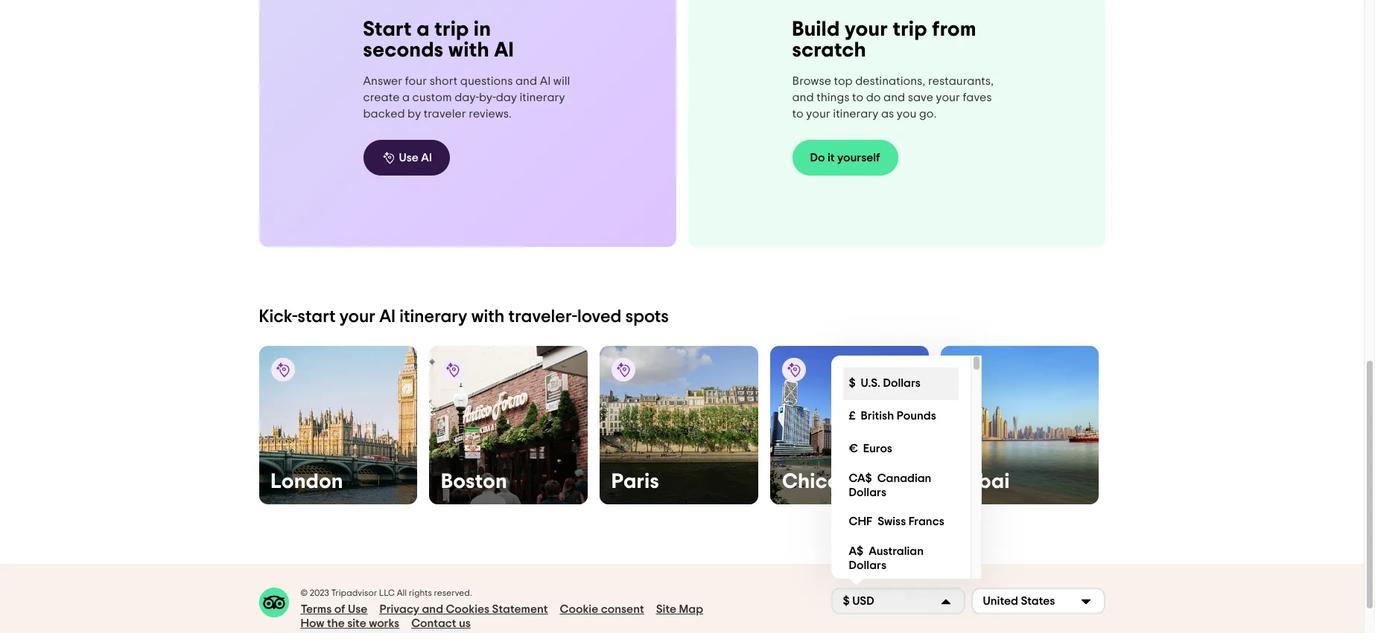 Task type: vqa. For each thing, say whether or not it's contained in the screenshot.
trip in the Start A Trip In Seconds With Ai
yes



Task type: locate. For each thing, give the bounding box(es) containing it.
use up site
[[348, 604, 368, 616]]

a right start
[[417, 19, 430, 40]]

dubai link
[[941, 346, 1099, 505]]

0 horizontal spatial a
[[402, 91, 410, 103]]

1 vertical spatial with
[[471, 308, 505, 326]]

kick-start your ai itinerary with traveler-loved spots
[[259, 308, 669, 326]]

0 vertical spatial itinerary
[[520, 91, 565, 103]]

states
[[1021, 596, 1055, 608]]

1 horizontal spatial trip
[[893, 19, 927, 40]]

map
[[679, 604, 703, 616]]

1 vertical spatial itinerary
[[833, 108, 879, 120]]

chf  swiss
[[849, 516, 906, 528]]

dollars for $  u.s. dollars
[[883, 378, 921, 390]]

your right start
[[339, 308, 375, 326]]

$ usd
[[843, 596, 874, 608]]

ai down traveler
[[421, 152, 432, 164]]

1 horizontal spatial a
[[417, 19, 430, 40]]

dollars down a$  australian
[[849, 560, 886, 572]]

dollars
[[883, 378, 921, 390], [849, 487, 886, 499], [849, 560, 886, 572]]

ai inside start a trip in seconds with ai
[[494, 40, 514, 61]]

0 horizontal spatial trip
[[435, 19, 469, 40]]

with
[[448, 40, 489, 61], [471, 308, 505, 326]]

to
[[852, 92, 864, 104], [792, 108, 804, 120]]

dollars inside the ca$  canadian dollars
[[849, 487, 886, 499]]

with up questions
[[448, 40, 489, 61]]

dollars inside a$  australian dollars
[[849, 560, 886, 572]]

trip left from
[[893, 19, 927, 40]]

©
[[301, 589, 308, 598]]

1 horizontal spatial itinerary
[[520, 91, 565, 103]]

with left traveler-
[[471, 308, 505, 326]]

dollars for a$  australian dollars
[[849, 560, 886, 572]]

traveler
[[424, 108, 466, 120]]

the
[[327, 618, 345, 630]]

1 vertical spatial a
[[402, 91, 410, 103]]

use ai
[[399, 152, 432, 164]]

save
[[908, 92, 933, 104]]

$
[[843, 596, 850, 608]]

scratch
[[792, 40, 866, 61]]

1 vertical spatial use
[[348, 604, 368, 616]]

custom
[[412, 91, 452, 103]]

llc
[[379, 589, 395, 598]]

and
[[515, 75, 537, 87], [792, 92, 814, 104], [884, 92, 905, 104], [422, 604, 443, 616]]

do it yourself button
[[792, 140, 898, 176]]

things
[[817, 92, 850, 104]]

site
[[347, 618, 366, 630]]

€  euros
[[849, 443, 892, 455]]

and up 'day'
[[515, 75, 537, 87]]

2 horizontal spatial itinerary
[[833, 108, 879, 120]]

with inside start a trip in seconds with ai
[[448, 40, 489, 61]]

answer
[[363, 75, 402, 87]]

start
[[297, 308, 336, 326]]

terms of use link
[[301, 603, 368, 617]]

0 vertical spatial use
[[399, 152, 419, 164]]

your
[[845, 19, 888, 40], [936, 92, 960, 104], [806, 108, 830, 120], [339, 308, 375, 326]]

top
[[834, 75, 853, 87]]

itinerary inside browse top destinations, restaurants, and things to do and save your faves to your itinerary as you go.
[[833, 108, 879, 120]]

0 horizontal spatial itinerary
[[399, 308, 468, 326]]

0 vertical spatial a
[[417, 19, 430, 40]]

browse top destinations, restaurants, and things to do and save your faves to your itinerary as you go.
[[792, 75, 994, 120]]

use
[[399, 152, 419, 164], [348, 604, 368, 616]]

trip
[[435, 19, 469, 40], [893, 19, 927, 40]]

four
[[405, 75, 427, 87]]

do
[[810, 152, 825, 164]]

build your trip from scratch
[[792, 19, 977, 61]]

a inside answer four short questions and ai will create a custom day-by-day itinerary backed by traveler reviews.
[[402, 91, 410, 103]]

terms
[[301, 604, 332, 616]]

itinerary
[[520, 91, 565, 103], [833, 108, 879, 120], [399, 308, 468, 326]]

use down by
[[399, 152, 419, 164]]

day
[[496, 91, 517, 103]]

boston link
[[429, 346, 588, 505]]

by-
[[479, 91, 496, 103]]

dollars down ca$  canadian
[[849, 487, 886, 499]]

$ usd button
[[831, 588, 965, 615]]

ai right in
[[494, 40, 514, 61]]

1 vertical spatial dollars
[[849, 487, 886, 499]]

to left "do"
[[852, 92, 864, 104]]

list box
[[831, 356, 982, 579]]

0 vertical spatial dollars
[[883, 378, 921, 390]]

site map how the site works
[[301, 604, 703, 630]]

will
[[553, 75, 570, 87]]

2 vertical spatial dollars
[[849, 560, 886, 572]]

a inside start a trip in seconds with ai
[[417, 19, 430, 40]]

a up by
[[402, 91, 410, 103]]

$  u.s. dollars
[[849, 378, 921, 390]]

your right build
[[845, 19, 888, 40]]

by
[[408, 108, 421, 120]]

browse
[[792, 75, 831, 87]]

start
[[363, 19, 412, 40]]

cookie
[[560, 604, 598, 616]]

trip inside start a trip in seconds with ai
[[435, 19, 469, 40]]

ai left will
[[540, 75, 551, 87]]

0 vertical spatial with
[[448, 40, 489, 61]]

site
[[656, 604, 676, 616]]

to down browse
[[792, 108, 804, 120]]

as
[[881, 108, 894, 120]]

2 vertical spatial itinerary
[[399, 308, 468, 326]]

trip left in
[[435, 19, 469, 40]]

from
[[932, 19, 977, 40]]

chicago link
[[770, 346, 929, 505]]

site map link
[[656, 603, 703, 617]]

with for seconds
[[448, 40, 489, 61]]

your down restaurants,
[[936, 92, 960, 104]]

cookies
[[446, 604, 490, 616]]

0 vertical spatial to
[[852, 92, 864, 104]]

seconds
[[363, 40, 444, 61]]

and down destinations,
[[884, 92, 905, 104]]

united states
[[983, 596, 1055, 608]]

a$  australian dollars
[[849, 546, 924, 572]]

ca$  canadian
[[849, 473, 932, 485]]

ai
[[494, 40, 514, 61], [540, 75, 551, 87], [421, 152, 432, 164], [379, 308, 396, 326]]

build
[[792, 19, 840, 40]]

a
[[417, 19, 430, 40], [402, 91, 410, 103]]

£  british pounds
[[849, 411, 936, 423]]

and down browse
[[792, 92, 814, 104]]

in
[[474, 19, 491, 40]]

privacy and cookies statement link
[[379, 603, 548, 617]]

1 horizontal spatial use
[[399, 152, 419, 164]]

trip inside build your trip from scratch
[[893, 19, 927, 40]]

£  british
[[849, 411, 894, 423]]

consent
[[601, 604, 644, 616]]

and inside answer four short questions and ai will create a custom day-by-day itinerary backed by traveler reviews.
[[515, 75, 537, 87]]

1 horizontal spatial to
[[852, 92, 864, 104]]

1 vertical spatial to
[[792, 108, 804, 120]]

dollars up £  british pounds
[[883, 378, 921, 390]]



Task type: describe. For each thing, give the bounding box(es) containing it.
traveler-
[[508, 308, 577, 326]]

rights
[[409, 589, 432, 598]]

contact us link
[[411, 617, 471, 632]]

backed
[[363, 108, 405, 120]]

0 horizontal spatial to
[[792, 108, 804, 120]]

ai inside button
[[421, 152, 432, 164]]

privacy and cookies statement
[[379, 604, 548, 616]]

reserved.
[[434, 589, 472, 598]]

ca$  canadian dollars
[[849, 473, 932, 499]]

dollars for ca$  canadian dollars
[[849, 487, 886, 499]]

© 2023 tripadvisor llc all rights reserved.
[[301, 589, 472, 598]]

ai right start
[[379, 308, 396, 326]]

paris link
[[600, 346, 758, 505]]

terms of use
[[301, 604, 368, 616]]

0 horizontal spatial use
[[348, 604, 368, 616]]

dubai
[[953, 472, 1010, 493]]

pounds
[[897, 411, 936, 423]]

your down 'things'
[[806, 108, 830, 120]]

how
[[301, 618, 324, 630]]

how the site works link
[[301, 617, 399, 632]]

trip for a
[[435, 19, 469, 40]]

you
[[897, 108, 917, 120]]

with for itinerary
[[471, 308, 505, 326]]

privacy
[[379, 604, 419, 616]]

short
[[430, 75, 458, 87]]

create
[[363, 91, 400, 103]]

usd
[[852, 596, 874, 608]]

itinerary inside answer four short questions and ai will create a custom day-by-day itinerary backed by traveler reviews.
[[520, 91, 565, 103]]

list box containing $  u.s. dollars
[[831, 356, 982, 579]]

use ai button
[[363, 140, 450, 176]]

go.
[[919, 108, 937, 120]]

loved
[[577, 308, 622, 326]]

it
[[828, 152, 835, 164]]

statement
[[492, 604, 548, 616]]

start a trip in seconds with ai
[[363, 19, 514, 61]]

yourself
[[837, 152, 880, 164]]

contact
[[411, 618, 456, 630]]

restaurants,
[[928, 75, 994, 87]]

works
[[369, 618, 399, 630]]

cookie consent
[[560, 604, 644, 616]]

paris
[[612, 472, 660, 493]]

$  u.s.
[[849, 378, 881, 390]]

contact us
[[411, 618, 471, 630]]

london
[[271, 472, 343, 493]]

and up 'contact'
[[422, 604, 443, 616]]

questions
[[460, 75, 513, 87]]

a$  australian
[[849, 546, 924, 558]]

use inside button
[[399, 152, 419, 164]]

ai inside answer four short questions and ai will create a custom day-by-day itinerary backed by traveler reviews.
[[540, 75, 551, 87]]

chicago
[[782, 472, 866, 493]]

reviews.
[[469, 108, 512, 120]]

boston
[[441, 472, 507, 493]]

your inside build your trip from scratch
[[845, 19, 888, 40]]

answer four short questions and ai will create a custom day-by-day itinerary backed by traveler reviews.
[[363, 75, 570, 120]]

francs
[[909, 516, 944, 528]]

2023
[[310, 589, 329, 598]]

all
[[397, 589, 407, 598]]

day-
[[455, 91, 479, 103]]

of
[[334, 604, 345, 616]]

us
[[459, 618, 471, 630]]

trip for your
[[893, 19, 927, 40]]

faves
[[963, 92, 992, 104]]

london link
[[259, 346, 417, 505]]

destinations,
[[855, 75, 926, 87]]

united
[[983, 596, 1018, 608]]

tripadvisor
[[331, 589, 377, 598]]

cookie consent button
[[560, 603, 644, 617]]

united states button
[[971, 588, 1105, 615]]

chf  swiss francs
[[849, 516, 944, 528]]

kick-
[[259, 308, 297, 326]]

spots
[[625, 308, 669, 326]]



